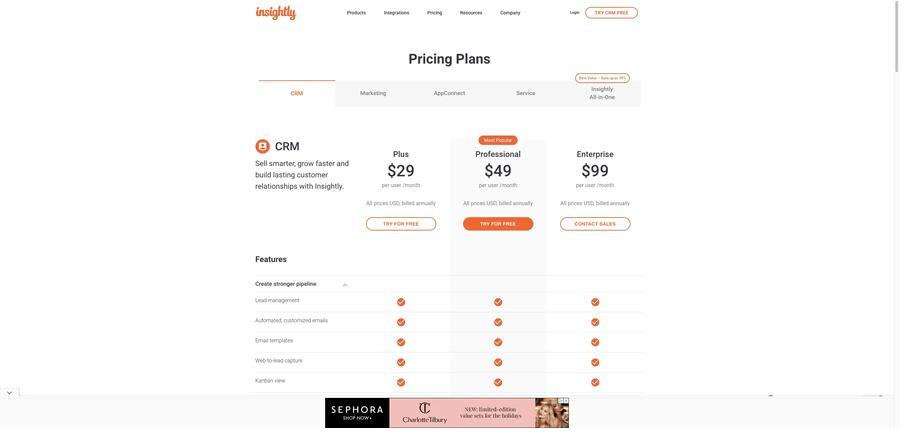 Task type: locate. For each thing, give the bounding box(es) containing it.
all prices usd, billed annually down $ 29 per user /month
[[366, 200, 436, 207]]

per inside $ 29 per user /month
[[382, 182, 390, 189]]

0 horizontal spatial free
[[406, 221, 419, 227]]

0 horizontal spatial for
[[394, 221, 405, 227]]

pricing for pricing plans
[[409, 51, 453, 67]]

3 prices from the left
[[568, 200, 583, 207]]

annually for 29
[[416, 200, 436, 207]]

1 usd, from the left
[[390, 200, 401, 207]]

0 vertical spatial pricing
[[428, 10, 442, 15]]

2 try for free from the left
[[481, 221, 516, 227]]

user
[[391, 182, 401, 189], [488, 182, 499, 189], [585, 182, 596, 189]]

products
[[347, 10, 366, 15]]

1 horizontal spatial and
[[337, 159, 349, 168]]

try for free for 1st try for free 'link' from right
[[481, 221, 516, 227]]

contact
[[575, 221, 598, 227]]

2 all from the left
[[464, 200, 470, 207]]

user down 49
[[488, 182, 499, 189]]

1 vertical spatial crm
[[291, 90, 303, 97]]

2 horizontal spatial billed
[[596, 200, 609, 207]]

most popular
[[484, 138, 512, 143]]

enterprise
[[577, 150, 614, 159]]

free
[[406, 221, 419, 227], [503, 221, 516, 227]]

automated,
[[255, 318, 283, 324]]

2 horizontal spatial annually
[[610, 200, 630, 207]]

$ inside $ 99 per user /month
[[582, 161, 591, 181]]

2 try for free button from the left
[[463, 217, 534, 231]]

1 billed from the left
[[402, 200, 415, 207]]

user inside $ 49 per user /month
[[488, 182, 499, 189]]

usd, up contact
[[584, 200, 595, 207]]

1 horizontal spatial all
[[464, 200, 470, 207]]

2 horizontal spatial prices
[[568, 200, 583, 207]]

insightly logo link
[[256, 6, 337, 20]]

free
[[617, 10, 629, 15]]

0 horizontal spatial user
[[391, 182, 401, 189]]

3 billed from the left
[[596, 200, 609, 207]]

try
[[595, 10, 604, 15], [383, 221, 393, 227], [481, 221, 490, 227]]

login
[[570, 10, 580, 15]]

try for free button
[[366, 217, 436, 231], [463, 217, 534, 231]]

3 all from the left
[[561, 200, 567, 207]]

all prices usd, billed annually
[[366, 200, 436, 207], [464, 200, 533, 207], [561, 200, 630, 207]]

29
[[397, 161, 415, 181]]

try for first try for free 'link'
[[383, 221, 393, 227]]

2 horizontal spatial per
[[576, 182, 584, 189]]

2 usd, from the left
[[487, 200, 498, 207]]

lead for lead management
[[255, 298, 267, 304]]

1 /month from the left
[[403, 182, 420, 189]]

/month down 49
[[500, 182, 518, 189]]

2 lead from the top
[[255, 398, 267, 404]]

kanban view
[[255, 378, 285, 384]]

/month inside $ 99 per user /month
[[597, 182, 615, 189]]

1 horizontal spatial billed
[[499, 200, 512, 207]]

best value – save up to 30%
[[579, 76, 626, 80]]

1 annually from the left
[[416, 200, 436, 207]]

and right faster
[[337, 159, 349, 168]]

company link
[[501, 9, 521, 18]]

appconnect
[[434, 90, 465, 97]]

prices for 49
[[471, 200, 486, 207]]

0 horizontal spatial try for free
[[383, 221, 419, 227]]

prices for 29
[[374, 200, 388, 207]]

3 usd, from the left
[[584, 200, 595, 207]]

0 horizontal spatial per
[[382, 182, 390, 189]]

all
[[366, 200, 373, 207], [464, 200, 470, 207], [561, 200, 567, 207]]

company
[[501, 10, 521, 15]]

3 $ from the left
[[582, 161, 591, 181]]

free for first try for free 'link'
[[406, 221, 419, 227]]

1 horizontal spatial annually
[[513, 200, 533, 207]]

1 all prices usd, billed annually from the left
[[366, 200, 436, 207]]

user inside $ 29 per user /month
[[391, 182, 401, 189]]

0 horizontal spatial /month
[[403, 182, 420, 189]]

lead
[[255, 298, 267, 304], [255, 398, 267, 404]]

2 try for free link from the left
[[458, 217, 539, 248]]

/month
[[403, 182, 420, 189], [500, 182, 518, 189], [597, 182, 615, 189]]

annually
[[416, 200, 436, 207], [513, 200, 533, 207], [610, 200, 630, 207]]

service
[[517, 90, 536, 97]]

1 per from the left
[[382, 182, 390, 189]]

1 horizontal spatial try for free link
[[458, 217, 539, 248]]

2 per from the left
[[479, 182, 487, 189]]

crm link
[[259, 80, 335, 107]]

3 annually from the left
[[610, 200, 630, 207]]

pricing
[[428, 10, 442, 15], [409, 51, 453, 67]]

/month down '29'
[[403, 182, 420, 189]]

3 user from the left
[[585, 182, 596, 189]]

1 horizontal spatial per
[[479, 182, 487, 189]]

try for free button for first try for free 'link'
[[366, 217, 436, 231]]

/month inside $ 49 per user /month
[[500, 182, 518, 189]]

2 horizontal spatial try
[[595, 10, 604, 15]]

1 all from the left
[[366, 200, 373, 207]]

1 horizontal spatial user
[[488, 182, 499, 189]]

billed down $ 29 per user /month
[[402, 200, 415, 207]]

plans
[[456, 51, 491, 67]]

usd,
[[390, 200, 401, 207], [487, 200, 498, 207], [584, 200, 595, 207]]

1 horizontal spatial /month
[[500, 182, 518, 189]]

1 try for free button from the left
[[366, 217, 436, 231]]

2 prices from the left
[[471, 200, 486, 207]]

3 /month from the left
[[597, 182, 615, 189]]

try crm free
[[595, 10, 629, 15]]

1 vertical spatial lead
[[255, 398, 267, 404]]

0 horizontal spatial all
[[366, 200, 373, 207]]

billed for 29
[[402, 200, 415, 207]]

2 annually from the left
[[513, 200, 533, 207]]

3 all prices usd, billed annually from the left
[[561, 200, 630, 207]]

0 horizontal spatial try for free button
[[366, 217, 436, 231]]

professional
[[476, 150, 521, 159]]

and
[[337, 159, 349, 168], [297, 398, 306, 404]]

appconnect link
[[412, 80, 488, 107]]

management
[[268, 298, 300, 304]]

$
[[387, 161, 397, 181], [485, 161, 494, 181], [582, 161, 591, 181]]

all prices usd, billed annually for 99
[[561, 200, 630, 207]]

user down 99
[[585, 182, 596, 189]]

1 horizontal spatial try for free button
[[463, 217, 534, 231]]

2 /month from the left
[[500, 182, 518, 189]]

2 user from the left
[[488, 182, 499, 189]]

1 horizontal spatial prices
[[471, 200, 486, 207]]

in-
[[599, 94, 605, 101]]

lead down kanban
[[255, 398, 267, 404]]

email
[[255, 338, 269, 344]]

chevron up image
[[341, 281, 349, 289]]

30%
[[619, 76, 626, 80]]

1 horizontal spatial try
[[481, 221, 490, 227]]

$ inside $ 29 per user /month
[[387, 161, 397, 181]]

1 lead from the top
[[255, 298, 267, 304]]

crm
[[606, 10, 616, 15], [291, 90, 303, 97], [275, 140, 300, 153]]

lead down create
[[255, 298, 267, 304]]

smarter,
[[269, 159, 296, 168]]

resources link
[[460, 9, 483, 18]]

0 horizontal spatial prices
[[374, 200, 388, 207]]

lead for lead assignment and routing
[[255, 398, 267, 404]]

contact sales
[[575, 221, 616, 227]]

billed up sales
[[596, 200, 609, 207]]

/month inside $ 29 per user /month
[[403, 182, 420, 189]]

2 horizontal spatial usd,
[[584, 200, 595, 207]]

1 horizontal spatial usd,
[[487, 200, 498, 207]]

products link
[[347, 9, 366, 18]]

/month for 49
[[500, 182, 518, 189]]

2 horizontal spatial user
[[585, 182, 596, 189]]

1 try for free from the left
[[383, 221, 419, 227]]

$ down plus
[[387, 161, 397, 181]]

2 horizontal spatial all
[[561, 200, 567, 207]]

0 vertical spatial crm
[[606, 10, 616, 15]]

1 user from the left
[[391, 182, 401, 189]]

capture
[[285, 358, 303, 364]]

annually for 49
[[513, 200, 533, 207]]

crm inside products and bundles tab list
[[291, 90, 303, 97]]

0 horizontal spatial $
[[387, 161, 397, 181]]

try for free button for 1st try for free 'link' from right
[[463, 217, 534, 231]]

/month down 99
[[597, 182, 615, 189]]

2 horizontal spatial /month
[[597, 182, 615, 189]]

1 free from the left
[[406, 221, 419, 227]]

$ for 49
[[485, 161, 494, 181]]

try inside button
[[595, 10, 604, 15]]

integrations
[[384, 10, 409, 15]]

usd, down $ 49 per user /month
[[487, 200, 498, 207]]

user inside $ 99 per user /month
[[585, 182, 596, 189]]

all prices usd, billed annually down $ 49 per user /month
[[464, 200, 533, 207]]

to
[[615, 76, 618, 80]]

0 horizontal spatial all prices usd, billed annually
[[366, 200, 436, 207]]

2 all prices usd, billed annually from the left
[[464, 200, 533, 207]]

0 horizontal spatial annually
[[416, 200, 436, 207]]

per for 49
[[479, 182, 487, 189]]

1 for from the left
[[394, 221, 405, 227]]

0 horizontal spatial try for free link
[[361, 217, 442, 248]]

0 horizontal spatial billed
[[402, 200, 415, 207]]

pricing link
[[428, 9, 442, 18]]

$ for 99
[[582, 161, 591, 181]]

prices
[[374, 200, 388, 207], [471, 200, 486, 207], [568, 200, 583, 207]]

usd, down $ 29 per user /month
[[390, 200, 401, 207]]

0 vertical spatial lead
[[255, 298, 267, 304]]

try crm free button
[[586, 7, 638, 18]]

billed down $ 49 per user /month
[[499, 200, 512, 207]]

usd, for 29
[[390, 200, 401, 207]]

$ down professional
[[485, 161, 494, 181]]

routing
[[307, 398, 324, 404]]

1 horizontal spatial for
[[491, 221, 502, 227]]

1 prices from the left
[[374, 200, 388, 207]]

user for 29
[[391, 182, 401, 189]]

0 horizontal spatial and
[[297, 398, 306, 404]]

for for 1st try for free 'link' from right
[[491, 221, 502, 227]]

1 horizontal spatial try for free
[[481, 221, 516, 227]]

0 horizontal spatial usd,
[[390, 200, 401, 207]]

1 horizontal spatial all prices usd, billed annually
[[464, 200, 533, 207]]

all prices usd, billed annually up contact sales button
[[561, 200, 630, 207]]

$ down enterprise
[[582, 161, 591, 181]]

billed for 49
[[499, 200, 512, 207]]

0 horizontal spatial try
[[383, 221, 393, 227]]

lead assignment and routing
[[255, 398, 324, 404]]

1 $ from the left
[[387, 161, 397, 181]]

usd, for 49
[[487, 200, 498, 207]]

2 free from the left
[[503, 221, 516, 227]]

1 vertical spatial and
[[297, 398, 306, 404]]

2 $ from the left
[[485, 161, 494, 181]]

1 horizontal spatial free
[[503, 221, 516, 227]]

per inside $ 49 per user /month
[[479, 182, 487, 189]]

try for free link
[[361, 217, 442, 248], [458, 217, 539, 248]]

1 horizontal spatial $
[[485, 161, 494, 181]]

crm inside button
[[606, 10, 616, 15]]

web-
[[255, 358, 267, 364]]

2 billed from the left
[[499, 200, 512, 207]]

user down '29'
[[391, 182, 401, 189]]

1 vertical spatial pricing
[[409, 51, 453, 67]]

insightly
[[592, 86, 613, 93]]

and left routing
[[297, 398, 306, 404]]

per
[[382, 182, 390, 189], [479, 182, 487, 189], [576, 182, 584, 189]]

2 horizontal spatial $
[[582, 161, 591, 181]]

customer
[[297, 171, 328, 179]]

3 per from the left
[[576, 182, 584, 189]]

$ 99 per user /month
[[576, 161, 615, 189]]

per inside $ 99 per user /month
[[576, 182, 584, 189]]

2 for from the left
[[491, 221, 502, 227]]

try for 1st try for free 'link' from right
[[481, 221, 490, 227]]

0 vertical spatial and
[[337, 159, 349, 168]]

$ inside $ 49 per user /month
[[485, 161, 494, 181]]

2 horizontal spatial all prices usd, billed annually
[[561, 200, 630, 207]]

all for 99
[[561, 200, 567, 207]]

plus
[[393, 150, 409, 159]]



Task type: describe. For each thing, give the bounding box(es) containing it.
2 vertical spatial crm
[[275, 140, 300, 153]]

sell
[[255, 159, 267, 168]]

create
[[255, 281, 272, 287]]

lead
[[274, 358, 283, 364]]

$ 29 per user /month
[[382, 161, 420, 189]]

automated, customized emails
[[255, 318, 328, 324]]

try crm free link
[[586, 7, 638, 18]]

user for 99
[[585, 182, 596, 189]]

to-
[[267, 358, 274, 364]]

/month for 29
[[403, 182, 420, 189]]

prices for 99
[[568, 200, 583, 207]]

value
[[588, 76, 597, 80]]

insightly all-in-one
[[590, 86, 615, 101]]

service link
[[488, 80, 564, 107]]

assignment
[[268, 398, 296, 404]]

1 try for free link from the left
[[361, 217, 442, 248]]

lead management
[[255, 298, 300, 304]]

sales
[[600, 221, 616, 227]]

best
[[579, 76, 587, 80]]

try for free for first try for free 'link'
[[383, 221, 419, 227]]

features
[[255, 255, 287, 264]]

up
[[610, 76, 614, 80]]

contact sales button
[[560, 217, 631, 231]]

all for 29
[[366, 200, 373, 207]]

all prices usd, billed annually for 29
[[366, 200, 436, 207]]

faster
[[316, 159, 335, 168]]

web-to-lead capture
[[255, 358, 303, 364]]

integrations link
[[384, 9, 409, 18]]

login link
[[570, 10, 580, 16]]

and inside sell smarter, grow faster and build lasting customer relationships with insightly.
[[337, 159, 349, 168]]

annually for 99
[[610, 200, 630, 207]]

crm icon image
[[255, 139, 270, 154]]

customized
[[284, 318, 311, 324]]

grow
[[298, 159, 314, 168]]

contact sales link
[[555, 217, 636, 248]]

most
[[484, 138, 495, 143]]

user for 49
[[488, 182, 499, 189]]

all prices usd, billed annually for 49
[[464, 200, 533, 207]]

all for 49
[[464, 200, 470, 207]]

$ 49 per user /month
[[479, 161, 518, 189]]

all-
[[590, 94, 599, 101]]

for for first try for free 'link'
[[394, 221, 405, 227]]

view
[[275, 378, 285, 384]]

build
[[255, 171, 271, 179]]

one
[[605, 94, 615, 101]]

marketing link
[[335, 80, 412, 107]]

kanban
[[255, 378, 273, 384]]

–
[[598, 76, 600, 80]]

usd, for 99
[[584, 200, 595, 207]]

create stronger pipeline
[[255, 281, 317, 287]]

per for 99
[[576, 182, 584, 189]]

try for "try crm free" link
[[595, 10, 604, 15]]

stronger
[[274, 281, 295, 287]]

with
[[299, 182, 313, 191]]

/month for 99
[[597, 182, 615, 189]]

templates
[[270, 338, 293, 344]]

insightly.
[[315, 182, 344, 191]]

insightly logo image
[[256, 6, 297, 20]]

billed for 99
[[596, 200, 609, 207]]

popular
[[496, 138, 512, 143]]

$ for 29
[[387, 161, 397, 181]]

pricing plans
[[409, 51, 491, 67]]

resources
[[460, 10, 483, 15]]

marketing
[[360, 90, 386, 97]]

save
[[601, 76, 609, 80]]

lasting
[[273, 171, 295, 179]]

free for 1st try for free 'link' from right
[[503, 221, 516, 227]]

49
[[494, 161, 512, 181]]

pipeline
[[296, 281, 317, 287]]

products and bundles tab list
[[259, 73, 641, 107]]

per for 29
[[382, 182, 390, 189]]

email templates
[[255, 338, 293, 344]]

pricing for pricing
[[428, 10, 442, 15]]

relationships
[[255, 182, 298, 191]]

emails
[[312, 318, 328, 324]]

99
[[591, 161, 609, 181]]

sell smarter, grow faster and build lasting customer relationships with insightly.
[[255, 159, 349, 191]]



Task type: vqa. For each thing, say whether or not it's contained in the screenshot.
Times
no



